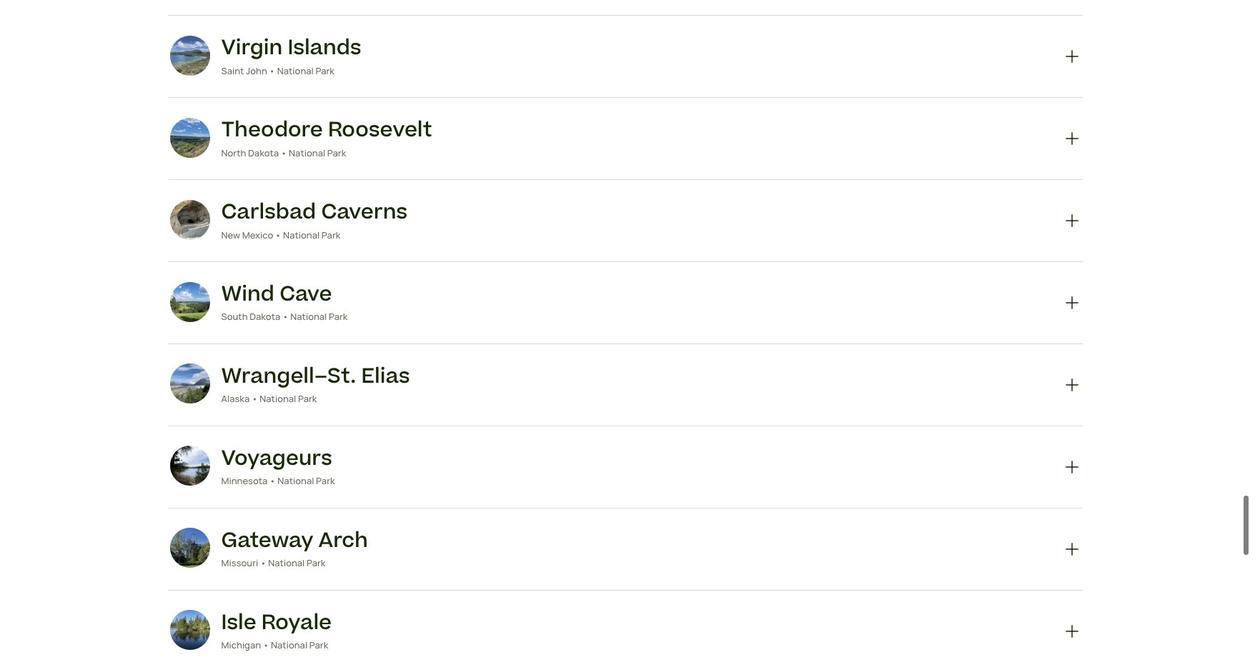 Task type: locate. For each thing, give the bounding box(es) containing it.
• inside wind cave south dakota • national park
[[282, 306, 289, 319]]

gateway arch image
[[170, 524, 210, 564]]

park inside virgin islands saint john • national park
[[316, 59, 335, 72]]

cookie consent banner dialog
[[17, 605, 1234, 656]]

• down gateway
[[260, 552, 266, 565]]

• inside theodore roosevelt north dakota • national park
[[281, 141, 287, 154]]

park
[[316, 59, 335, 72], [327, 141, 346, 154], [322, 224, 341, 236], [329, 306, 348, 319], [298, 388, 317, 401], [316, 470, 335, 483], [307, 552, 326, 565], [309, 634, 328, 647]]

dakota
[[248, 141, 279, 154], [250, 306, 281, 319]]

dakota down wind
[[250, 306, 281, 319]]

voyageurs image
[[170, 441, 210, 481]]

national inside virgin islands saint john • national park
[[277, 59, 314, 72]]

dakota inside theodore roosevelt north dakota • national park
[[248, 141, 279, 154]]

• right michigan
[[263, 634, 269, 647]]

cave
[[280, 275, 332, 305]]

national inside gateway arch missouri • national park
[[268, 552, 305, 565]]

national down cave
[[290, 306, 327, 319]]

national down islands
[[277, 59, 314, 72]]

theodore roosevelt image
[[170, 113, 210, 153]]

park inside theodore roosevelt north dakota • national park
[[327, 141, 346, 154]]

national down wrangell–st.
[[260, 388, 296, 401]]

wind
[[221, 275, 275, 305]]

national inside wind cave south dakota • national park
[[290, 306, 327, 319]]

1 vertical spatial dakota
[[250, 306, 281, 319]]

park inside wrangell–st. elias alaska • national park
[[298, 388, 317, 401]]

dakota for wind
[[250, 306, 281, 319]]

missouri
[[221, 552, 258, 565]]

park inside voyageurs minnesota • national park
[[316, 470, 335, 483]]

• right alaska
[[252, 388, 258, 401]]

park down caverns
[[322, 224, 341, 236]]

park down the voyageurs
[[316, 470, 335, 483]]

national down gateway
[[268, 552, 305, 565]]

national down theodore
[[289, 141, 326, 154]]

national down the voyageurs
[[278, 470, 314, 483]]

south
[[221, 306, 248, 319]]

virgin islands image
[[170, 31, 210, 71]]

park down islands
[[316, 59, 335, 72]]

park down wrangell–st.
[[298, 388, 317, 401]]

• inside isle royale michigan • national park
[[263, 634, 269, 647]]

isle
[[221, 603, 256, 633]]

• down cave
[[282, 306, 289, 319]]

national down the carlsbad
[[283, 224, 320, 236]]

north
[[221, 141, 246, 154]]

wind cave image
[[170, 277, 210, 317]]

park inside wind cave south dakota • national park
[[329, 306, 348, 319]]

• right mexico
[[275, 224, 281, 236]]

park down cave
[[329, 306, 348, 319]]

wrangell–st. elias image
[[170, 359, 210, 399]]

virgin
[[221, 28, 283, 58]]

• inside voyageurs minnesota • national park
[[270, 470, 276, 483]]

park down 'royale'
[[309, 634, 328, 647]]

national inside theodore roosevelt north dakota • national park
[[289, 141, 326, 154]]

new
[[221, 224, 240, 236]]

• inside virgin islands saint john • national park
[[269, 59, 275, 72]]

carlsbad
[[221, 193, 316, 223]]

• right john at the left top of the page
[[269, 59, 275, 72]]

dialog
[[0, 0, 1251, 673]]

•
[[269, 59, 275, 72], [281, 141, 287, 154], [275, 224, 281, 236], [282, 306, 289, 319], [252, 388, 258, 401], [270, 470, 276, 483], [260, 552, 266, 565], [263, 634, 269, 647]]

park down arch
[[307, 552, 326, 565]]

• down theodore
[[281, 141, 287, 154]]

voyageurs minnesota • national park
[[221, 439, 335, 483]]

dakota down theodore
[[248, 141, 279, 154]]

0 vertical spatial dakota
[[248, 141, 279, 154]]

dakota inside wind cave south dakota • national park
[[250, 306, 281, 319]]

park down roosevelt
[[327, 141, 346, 154]]

national down 'royale'
[[271, 634, 308, 647]]

• down the voyageurs
[[270, 470, 276, 483]]

voyageurs
[[221, 439, 333, 469]]

national
[[277, 59, 314, 72], [289, 141, 326, 154], [283, 224, 320, 236], [290, 306, 327, 319], [260, 388, 296, 401], [278, 470, 314, 483], [268, 552, 305, 565], [271, 634, 308, 647]]



Task type: describe. For each thing, give the bounding box(es) containing it.
national inside isle royale michigan • national park
[[271, 634, 308, 647]]

national inside voyageurs minnesota • national park
[[278, 470, 314, 483]]

islands
[[288, 28, 362, 58]]

virgin islands saint john • national park
[[221, 28, 362, 72]]

mexico
[[242, 224, 273, 236]]

minnesota
[[221, 470, 268, 483]]

john
[[246, 59, 267, 72]]

• inside wrangell–st. elias alaska • national park
[[252, 388, 258, 401]]

theodore
[[221, 110, 323, 140]]

park inside the carlsbad caverns new mexico • national park
[[322, 224, 341, 236]]

elias
[[361, 357, 410, 387]]

wind cave south dakota • national park
[[221, 275, 348, 319]]

gateway arch missouri • national park
[[221, 521, 368, 565]]

roosevelt
[[328, 110, 432, 140]]

saint
[[221, 59, 244, 72]]

caverns
[[321, 193, 408, 223]]

wrangell–st. elias alaska • national park
[[221, 357, 410, 401]]

• inside the carlsbad caverns new mexico • national park
[[275, 224, 281, 236]]

isle royale image
[[170, 606, 210, 646]]

michigan
[[221, 634, 261, 647]]

national inside wrangell–st. elias alaska • national park
[[260, 388, 296, 401]]

park inside gateway arch missouri • national park
[[307, 552, 326, 565]]

isle royale michigan • national park
[[221, 603, 332, 647]]

alaska
[[221, 388, 250, 401]]

national inside the carlsbad caverns new mexico • national park
[[283, 224, 320, 236]]

theodore roosevelt north dakota • national park
[[221, 110, 432, 154]]

carlsbad caverns new mexico • national park
[[221, 193, 408, 236]]

gateway
[[221, 521, 313, 551]]

royale
[[262, 603, 332, 633]]

park inside isle royale michigan • national park
[[309, 634, 328, 647]]

carlsbad caverns image
[[170, 195, 210, 235]]

dakota for theodore
[[248, 141, 279, 154]]

arch
[[319, 521, 368, 551]]

• inside gateway arch missouri • national park
[[260, 552, 266, 565]]

wrangell–st.
[[221, 357, 356, 387]]



Task type: vqa. For each thing, say whether or not it's contained in the screenshot.
Pass,
no



